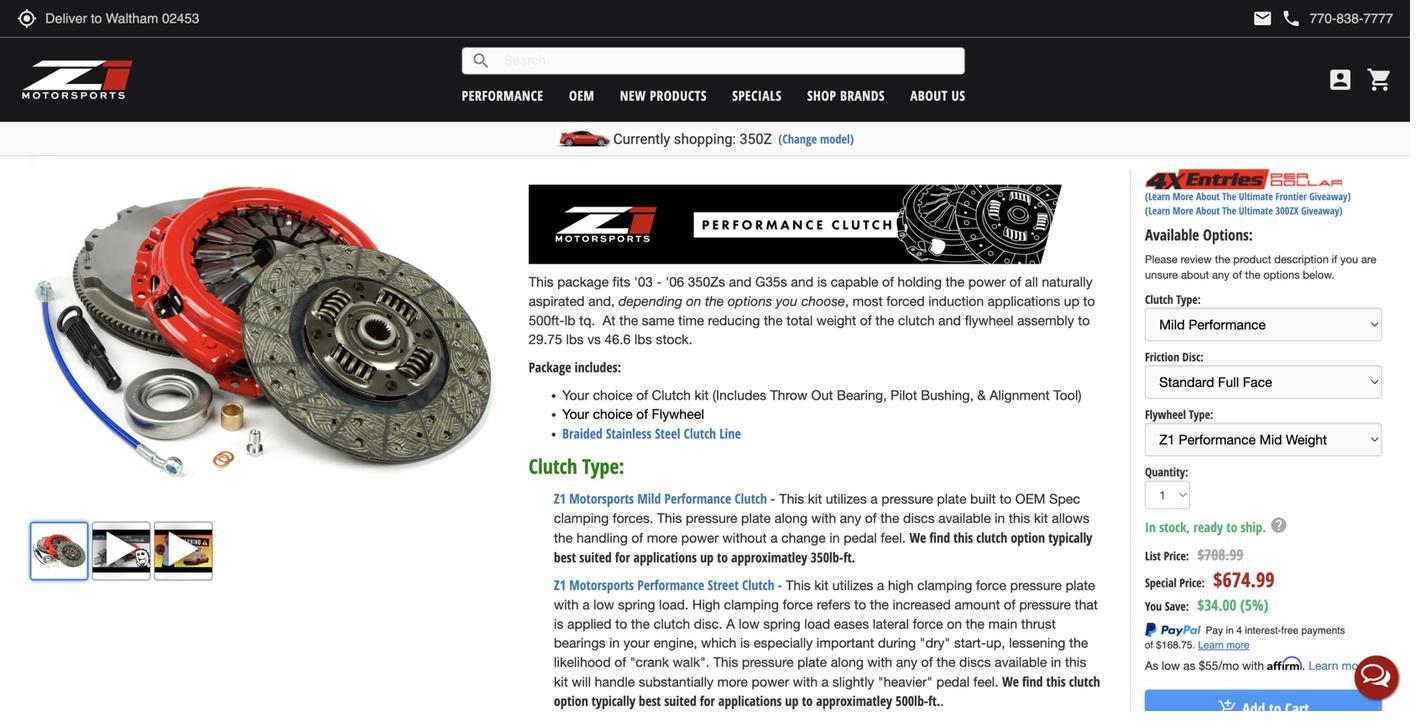 Task type: vqa. For each thing, say whether or not it's contained in the screenshot.


Task type: describe. For each thing, give the bounding box(es) containing it.
to inside e find this clutch option typically best suited for applications up to approximatley 350lb-ft.
[[717, 548, 728, 566]]

available
[[1146, 224, 1200, 245]]

forced
[[887, 293, 925, 309]]

1 horizontal spatial clutch type:
[[1146, 292, 1201, 307]]

load.
[[659, 597, 689, 613]]

with down the a low spring load eases lateral force on the main thrust bearings in your engine, which is especially important during "dry" start-up, lessening the likelihood of "crank walk".
[[793, 674, 818, 690]]

plate left built on the bottom right of page
[[937, 491, 967, 507]]

e for 350lb-
[[920, 529, 927, 547]]

0 horizontal spatial .
[[941, 694, 944, 709]]

frontier
[[1276, 189, 1307, 203]]

clutch inside z1 350z / g35 vq35de clutch & flywheel kit star star star star star_half 4.9/5 - (51 reviews) brand: z1 motorsports fits models: 350z / g35...
[[709, 52, 761, 82]]

4 star from the left
[[567, 86, 583, 103]]

with inside - this kit utilizes a pressure plate built to oem spec clamping forces. this pressure plate along with any of the discs available in this kit allows the handling of more power without a change in pedal feel.
[[812, 511, 837, 526]]

3 star from the left
[[550, 86, 567, 103]]

which
[[701, 635, 737, 651]]

high
[[888, 578, 914, 593]]

1 vertical spatial performance
[[665, 490, 732, 508]]

0 vertical spatial on
[[686, 293, 702, 309]]

350z up oem link
[[541, 52, 581, 82]]

1 (learn from the top
[[1146, 189, 1171, 203]]

motorsports inside z1 350z / g35 vq35de clutch & flywheel kit star star star star star_half 4.9/5 - (51 reviews) brand: z1 motorsports fits models: 350z / g35...
[[563, 107, 620, 123]]

2 vertical spatial clamping
[[724, 597, 779, 613]]

ft. for 500lb-
[[929, 692, 941, 710]]

(5%)
[[1241, 595, 1269, 615]]

utilizes inside this kit utilizes a high clamping force pressure plate with a low spring load. high clamping force refers to the increased amount of pressure that is applied to the clutch disc.
[[833, 578, 874, 593]]

350zs
[[688, 274, 726, 290]]

z1 motorsports 350z g35 vq35de performance parts image
[[529, 185, 1104, 264]]

approximatley for 500lb-
[[817, 692, 893, 710]]

about us
[[911, 86, 966, 105]]

suited for e find this clutch option typically best suited for applications up to approximatley 500lb-ft.
[[665, 692, 697, 710]]

2 ultimate from the top
[[1239, 204, 1274, 218]]

spec
[[1050, 491, 1081, 507]]

(z33)
[[38, 23, 62, 39]]

1 more from the top
[[1173, 189, 1194, 203]]

bearings
[[554, 635, 606, 651]]

is inside the a low spring load eases lateral force on the main thrust bearings in your engine, which is especially important during "dry" start-up, lessening the likelihood of "crank walk".
[[740, 635, 750, 651]]

2 horizontal spatial -
[[778, 576, 782, 594]]

friction
[[1146, 349, 1180, 365]]

on inside the a low spring load eases lateral force on the main thrust bearings in your engine, which is especially important during "dry" start-up, lessening the likelihood of "crank walk".
[[947, 616, 962, 632]]

clutch down braided
[[529, 453, 577, 480]]

choose
[[802, 293, 845, 309]]

performance link
[[462, 86, 544, 105]]

this up change
[[780, 491, 804, 507]]

2 vertical spatial performance
[[638, 576, 705, 594]]

power inside this pressure plate along with any of the discs available in this kit will handle substantially more power with a slightly "heavier" pedal feel.
[[752, 674, 789, 690]]

along inside - this kit utilizes a pressure plate built to oem spec clamping forces. this pressure plate along with any of the discs available in this kit allows the handling of more power without a change in pedal feel.
[[775, 511, 808, 526]]

stock.
[[656, 332, 693, 347]]

clutch inside this kit utilizes a high clamping force pressure plate with a low spring load. high clamping force refers to the increased amount of pressure that is applied to the clutch disc.
[[654, 616, 690, 632]]

the down amount
[[966, 616, 985, 632]]

0 vertical spatial giveaway)
[[1310, 189, 1351, 203]]

of inside this kit utilizes a high clamping force pressure plate with a low spring load. high clamping force refers to the increased amount of pressure that is applied to the clutch disc.
[[1004, 597, 1016, 613]]

change
[[782, 530, 826, 546]]

low inside this kit utilizes a high clamping force pressure plate with a low spring load. high clamping force refers to the increased amount of pressure that is applied to the clutch disc.
[[594, 597, 615, 613]]

pedal inside this pressure plate along with any of the discs available in this kit will handle substantially more power with a slightly "heavier" pedal feel.
[[937, 674, 970, 690]]

z1 350z / g35 vq35de clutch & flywheel kit star star star star star_half 4.9/5 - (51 reviews) brand: z1 motorsports fits models: 350z / g35...
[[516, 52, 890, 145]]

allows
[[1052, 511, 1090, 526]]

shopping_cart
[[1367, 66, 1394, 93]]

2 your from the top
[[562, 407, 589, 422]]

force for lateral
[[913, 616, 944, 632]]

z1 for /
[[516, 52, 536, 82]]

350z left (z33)
[[14, 23, 35, 39]]

0 vertical spatial performance
[[81, 23, 140, 39]]

more inside this pressure plate along with any of the discs available in this kit will handle substantially more power with a slightly "heavier" pedal feel.
[[718, 674, 748, 690]]

kit inside this pressure plate along with any of the discs available in this kit will handle substantially more power with a slightly "heavier" pedal feel.
[[554, 674, 568, 690]]

a up e find this clutch option typically best suited for applications up to approximatley 350lb-ft.
[[871, 491, 878, 507]]

to down naturally
[[1084, 293, 1096, 309]]

along inside this pressure plate along with any of the discs available in this kit will handle substantially more power with a slightly "heavier" pedal feel.
[[831, 655, 864, 670]]

z1 motorsports mild performance clutch
[[554, 490, 767, 508]]

all
[[1025, 274, 1039, 290]]

z1 products
[[185, 23, 238, 39]]

new
[[620, 86, 646, 105]]

motorsports for performance
[[569, 576, 634, 594]]

handle
[[595, 674, 635, 690]]

product
[[1234, 253, 1272, 266]]

clutch left line
[[684, 425, 716, 443]]

in down built on the bottom right of page
[[995, 511, 1005, 526]]

mail phone
[[1253, 8, 1302, 29]]

46.6
[[605, 332, 631, 347]]

in inside the a low spring load eases lateral force on the main thrust bearings in your engine, which is especially important during "dry" start-up, lessening the likelihood of "crank walk".
[[610, 635, 620, 651]]

increased
[[893, 597, 951, 613]]

1 vertical spatial about
[[1197, 189, 1220, 203]]

plate up 'without' at the bottom
[[741, 511, 771, 526]]

applications for e find this clutch option typically best suited for applications up to approximatley 500lb-ft.
[[719, 692, 782, 710]]

applications for e find this clutch option typically best suited for applications up to approximatley 350lb-ft.
[[634, 548, 697, 566]]

a left "high"
[[877, 578, 885, 593]]

kit up change
[[808, 491, 822, 507]]

quantity:
[[1146, 464, 1189, 480]]

performance
[[462, 86, 544, 105]]

approximatley for 350lb-
[[732, 548, 808, 566]]

important
[[817, 635, 875, 651]]

start-
[[954, 635, 987, 651]]

2 star from the left
[[533, 86, 550, 103]]

the up your
[[631, 616, 650, 632]]

a
[[727, 616, 735, 632]]

lessening
[[1009, 635, 1066, 651]]

more inside the as low as $55 /mo with affirm . learn more
[[1342, 659, 1369, 673]]

discs inside - this kit utilizes a pressure plate built to oem spec clamping forces. this pressure plate along with any of the discs available in this kit allows the handling of more power without a change in pedal feel.
[[903, 511, 935, 526]]

account_box link
[[1323, 66, 1359, 93]]

find for 350lb-
[[930, 529, 951, 547]]

of inside , most forced induction applications up to 500ft-lb tq.  at the same time reducing the total weight of the clutch and flywheel assembly to 29.75 lbs vs 46.6 lbs stock.
[[860, 313, 872, 328]]

substantially
[[639, 674, 714, 690]]

performance parts link
[[81, 23, 166, 39]]

e find this clutch option typically best suited for applications up to approximatley 350lb-ft.
[[554, 529, 1093, 566]]

low for as low as $55 /mo with affirm . learn more
[[1162, 659, 1181, 673]]

2 choice from the top
[[593, 407, 633, 422]]

oem link
[[569, 86, 595, 105]]

package
[[529, 358, 572, 376]]

with down during
[[868, 655, 893, 670]]

vs
[[588, 332, 601, 347]]

g35...
[[608, 131, 636, 145]]

any inside - this kit utilizes a pressure plate built to oem spec clamping forces. this pressure plate along with any of the discs available in this kit allows the handling of more power without a change in pedal feel.
[[840, 511, 862, 526]]

available inside this pressure plate along with any of the discs available in this kit will handle substantially more power with a slightly "heavier" pedal feel.
[[995, 655, 1048, 670]]

engine,
[[654, 635, 698, 651]]

pedal inside - this kit utilizes a pressure plate built to oem spec clamping forces. this pressure plate along with any of the discs available in this kit allows the handling of more power without a change in pedal feel.
[[844, 530, 877, 546]]

clamping inside - this kit utilizes a pressure plate built to oem spec clamping forces. this pressure plate along with any of the discs available in this kit allows the handling of more power without a change in pedal feel.
[[554, 511, 609, 526]]

z1 motorsports performance street clutch -
[[554, 576, 782, 594]]

4.9/5 -
[[603, 87, 633, 101]]

list price: $708.99
[[1146, 544, 1244, 565]]

the left handling
[[554, 530, 573, 546]]

weight
[[817, 313, 857, 328]]

bushing,
[[921, 387, 974, 403]]

- inside this package fits '03 - '06 350zs and g35s and is capable of holding the power of all naturally aspirated and,
[[657, 274, 662, 290]]

of inside this pressure plate along with any of the discs available in this kit will handle substantially more power with a slightly "heavier" pedal feel.
[[922, 655, 933, 670]]

refers
[[817, 597, 851, 613]]

1 choice from the top
[[593, 387, 633, 403]]

0 vertical spatial oem
[[569, 86, 595, 105]]

star_half
[[583, 86, 600, 103]]

to right assembly
[[1078, 313, 1090, 328]]

flywheel inside your choice of clutch kit (includes throw out bearing, pilot bushing, & alignment tool) your choice of flywheel braided stainless steel clutch line
[[652, 407, 705, 422]]

feel. inside - this kit utilizes a pressure plate built to oem spec clamping forces. this pressure plate along with any of the discs available in this kit allows the handling of more power without a change in pedal feel.
[[881, 530, 906, 546]]

& inside your choice of clutch kit (includes throw out bearing, pilot bushing, & alignment tool) your choice of flywheel braided stainless steel clutch line
[[978, 387, 986, 403]]

to up eases
[[855, 597, 867, 613]]

'06
[[666, 274, 684, 290]]

(learn more about the ultimate 300zx giveaway) link
[[1146, 204, 1343, 218]]

z1 left products
[[185, 23, 195, 39]]

plate inside this pressure plate along with any of the discs available in this kit will handle substantially more power with a slightly "heavier" pedal feel.
[[798, 655, 827, 670]]

lb
[[565, 313, 576, 328]]

any inside this pressure plate along with any of the discs available in this kit will handle substantially more power with a slightly "heavier" pedal feel.
[[896, 655, 918, 670]]

holding
[[898, 274, 942, 290]]

e for 500lb-
[[1013, 672, 1019, 691]]

in inside this pressure plate along with any of the discs available in this kit will handle substantially more power with a slightly "heavier" pedal feel.
[[1051, 655, 1062, 670]]

z1 up 'models:'
[[549, 107, 560, 123]]

clutch down unsure
[[1146, 292, 1174, 307]]

mild
[[638, 490, 661, 508]]

clutch up steel
[[652, 387, 691, 403]]

0 horizontal spatial clutch type:
[[529, 453, 625, 480]]

this for kit
[[786, 578, 811, 593]]

2 more from the top
[[1173, 204, 1194, 218]]

suited for e find this clutch option typically best suited for applications up to approximatley 350lb-ft.
[[580, 548, 612, 566]]

phone
[[1282, 8, 1302, 29]]

is inside this package fits '03 - '06 350zs and g35s and is capable of holding the power of all naturally aspirated and,
[[818, 274, 827, 290]]

a left change
[[771, 530, 778, 546]]

spring inside this kit utilizes a high clamping force pressure plate with a low spring load. high clamping force refers to the increased amount of pressure that is applied to the clutch disc.
[[618, 597, 656, 613]]

as
[[1146, 659, 1159, 673]]

this pressure plate along with any of the discs available in this kit will handle substantially more power with a slightly "heavier" pedal feel.
[[554, 655, 1087, 690]]

this kit utilizes a high clamping force pressure plate with a low spring load. high clamping force refers to the increased amount of pressure that is applied to the clutch disc.
[[554, 578, 1098, 632]]

available inside - this kit utilizes a pressure plate built to oem spec clamping forces. this pressure plate along with any of the discs available in this kit allows the handling of more power without a change in pedal feel.
[[939, 511, 991, 526]]

mail link
[[1253, 8, 1273, 29]]

power inside - this kit utilizes a pressure plate built to oem spec clamping forces. this pressure plate along with any of the discs available in this kit allows the handling of more power without a change in pedal feel.
[[682, 530, 719, 546]]

about us link
[[911, 86, 966, 105]]

1 your from the top
[[562, 387, 589, 403]]

low for a low spring load eases lateral force on the main thrust bearings in your engine, which is especially important during "dry" start-up, lessening the likelihood of "crank walk".
[[739, 616, 760, 632]]

up,
[[987, 635, 1006, 651]]

(change
[[779, 131, 817, 147]]

applied
[[568, 616, 612, 632]]

in up 350lb-
[[830, 530, 840, 546]]

friction disc:
[[1146, 349, 1204, 365]]

best for e find this clutch option typically best suited for applications up to approximatley 500lb-ft.
[[639, 692, 661, 710]]

find for 500lb-
[[1023, 672, 1043, 691]]

handling
[[577, 530, 628, 546]]

shopping_cart link
[[1363, 66, 1394, 93]]

steel
[[655, 425, 681, 443]]

2 vertical spatial about
[[1197, 204, 1220, 218]]

clutch right street
[[742, 576, 775, 594]]

pressure inside this pressure plate along with any of the discs available in this kit will handle substantially more power with a slightly "heavier" pedal feel.
[[742, 655, 794, 670]]

z1 for performance
[[554, 576, 566, 594]]

the up time reducing
[[705, 293, 724, 309]]

my_location
[[17, 8, 37, 29]]

clutch inside , most forced induction applications up to 500ft-lb tq.  at the same time reducing the total weight of the clutch and flywheel assembly to 29.75 lbs vs 46.6 lbs stock.
[[898, 313, 935, 328]]

(change model) link
[[779, 131, 854, 147]]

- this kit utilizes a pressure plate built to oem spec clamping forces. this pressure plate along with any of the discs available in this kit allows the handling of more power without a change in pedal feel.
[[554, 491, 1090, 546]]

& inside z1 350z / g35 vq35de clutch & flywheel kit star star star star star_half 4.9/5 - (51 reviews) brand: z1 motorsports fits models: 350z / g35...
[[767, 52, 779, 82]]

1 vertical spatial you
[[776, 293, 798, 309]]

in stock, ready to ship. help
[[1146, 516, 1289, 536]]

to inside in stock, ready to ship. help
[[1227, 518, 1238, 536]]

this inside "e find this clutch option typically best suited for applications up to approximatley 500lb-ft."
[[1047, 672, 1066, 691]]

options:
[[1203, 224, 1253, 245]]

tool)
[[1054, 387, 1082, 403]]

w for 500lb-
[[1003, 672, 1013, 691]]

2 lbs from the left
[[635, 332, 652, 347]]

of inside (learn more about the ultimate frontier giveaway) (learn more about the ultimate 300zx giveaway) available options: please review the product description if you are unsure about any of the options below.
[[1233, 268, 1243, 281]]

z1 motorsports link
[[549, 107, 620, 123]]

z1 motorsports logo image
[[21, 59, 134, 101]]

300zx
[[1276, 204, 1299, 218]]

the down 'product'
[[1246, 268, 1261, 281]]

0 vertical spatial type:
[[1177, 292, 1201, 307]]

0 vertical spatial /
[[586, 52, 595, 82]]

g35
[[600, 52, 633, 82]]

the up "high"
[[881, 511, 900, 526]]

the inside this pressure plate along with any of the discs available in this kit will handle substantially more power with a slightly "heavier" pedal feel.
[[937, 655, 956, 670]]

brands
[[841, 86, 885, 105]]

flywheel type:
[[1146, 407, 1214, 422]]



Task type: locate. For each thing, give the bounding box(es) containing it.
z1 for mild
[[554, 490, 566, 508]]

on up start- at the right of page
[[947, 616, 962, 632]]

0 horizontal spatial power
[[682, 530, 719, 546]]

total
[[787, 313, 813, 328]]

w
[[910, 529, 920, 547], [1003, 672, 1013, 691]]

0 vertical spatial clutch type:
[[1146, 292, 1201, 307]]

1 horizontal spatial w
[[1003, 672, 1013, 691]]

motorsports for mild
[[569, 490, 634, 508]]

for down handling
[[615, 548, 630, 566]]

1 vertical spatial choice
[[593, 407, 633, 422]]

- down change
[[778, 576, 782, 594]]

this up aspirated
[[529, 274, 554, 290]]

0 horizontal spatial available
[[939, 511, 991, 526]]

is right which
[[740, 635, 750, 651]]

this inside this package fits '03 - '06 350zs and g35s and is capable of holding the power of all naturally aspirated and,
[[529, 274, 554, 290]]

2 vertical spatial up
[[785, 692, 799, 710]]

1 horizontal spatial and
[[791, 274, 814, 290]]

for inside "e find this clutch option typically best suited for applications up to approximatley 500lb-ft."
[[700, 692, 715, 710]]

discs inside this pressure plate along with any of the discs available in this kit will handle substantially more power with a slightly "heavier" pedal feel.
[[960, 655, 991, 670]]

list
[[1146, 548, 1161, 564]]

load
[[805, 616, 831, 632]]

and inside , most forced induction applications up to 500ft-lb tq.  at the same time reducing the total weight of the clutch and flywheel assembly to 29.75 lbs vs 46.6 lbs stock.
[[939, 313, 961, 328]]

/ left g35...
[[601, 131, 605, 145]]

depending
[[619, 293, 683, 309]]

power left 'without' at the bottom
[[682, 530, 719, 546]]

typically inside "e find this clutch option typically best suited for applications up to approximatley 500lb-ft."
[[592, 692, 636, 710]]

1 the from the top
[[1223, 189, 1237, 203]]

applications inside , most forced induction applications up to 500ft-lb tq.  at the same time reducing the total weight of the clutch and flywheel assembly to 29.75 lbs vs 46.6 lbs stock.
[[988, 293, 1061, 309]]

e inside e find this clutch option typically best suited for applications up to approximatley 350lb-ft.
[[920, 529, 927, 547]]

low inside the a low spring load eases lateral force on the main thrust bearings in your engine, which is especially important during "dry" start-up, lessening the likelihood of "crank walk".
[[739, 616, 760, 632]]

this inside e find this clutch option typically best suited for applications up to approximatley 350lb-ft.
[[954, 529, 973, 547]]

this down 350lb-
[[786, 578, 811, 593]]

w for 350lb-
[[910, 529, 920, 547]]

0 vertical spatial w
[[910, 529, 920, 547]]

0 vertical spatial price:
[[1164, 548, 1190, 564]]

the down that
[[1070, 635, 1089, 651]]

- up e find this clutch option typically best suited for applications up to approximatley 350lb-ft.
[[771, 491, 776, 507]]

best inside "e find this clutch option typically best suited for applications up to approximatley 500lb-ft."
[[639, 692, 661, 710]]

and
[[729, 274, 752, 290], [791, 274, 814, 290], [939, 313, 961, 328]]

1 horizontal spatial any
[[896, 655, 918, 670]]

in down lessening
[[1051, 655, 1062, 670]]

0 vertical spatial applications
[[988, 293, 1061, 309]]

1 vertical spatial any
[[840, 511, 862, 526]]

price: for $674.99
[[1180, 575, 1205, 591]]

1 horizontal spatial is
[[740, 635, 750, 651]]

price: right list
[[1164, 548, 1190, 564]]

e up the increased
[[920, 529, 927, 547]]

find inside e find this clutch option typically best suited for applications up to approximatley 350lb-ft.
[[930, 529, 951, 547]]

ft. inside "e find this clutch option typically best suited for applications up to approximatley 500lb-ft."
[[929, 692, 941, 710]]

currently shopping: 350z (change model)
[[614, 131, 854, 147]]

to down this pressure plate along with any of the discs available in this kit will handle substantially more power with a slightly "heavier" pedal feel.
[[802, 692, 813, 710]]

this inside this kit utilizes a high clamping force pressure plate with a low spring load. high clamping force refers to the increased amount of pressure that is applied to the clutch disc.
[[786, 578, 811, 593]]

typically for e find this clutch option typically best suited for applications up to approximatley 350lb-ft.
[[1049, 529, 1093, 547]]

plate inside this kit utilizes a high clamping force pressure plate with a low spring load. high clamping force refers to the increased amount of pressure that is applied to the clutch disc.
[[1066, 578, 1096, 593]]

0 horizontal spatial -
[[657, 274, 662, 290]]

fits
[[516, 129, 532, 145]]

0 vertical spatial approximatley
[[732, 548, 808, 566]]

1 horizontal spatial find
[[1023, 672, 1043, 691]]

up for e find this clutch option typically best suited for applications up to approximatley 350lb-ft.
[[700, 548, 714, 566]]

1 vertical spatial on
[[947, 616, 962, 632]]

0 vertical spatial for
[[615, 548, 630, 566]]

choice down includes:
[[593, 387, 633, 403]]

0 horizontal spatial spring
[[618, 597, 656, 613]]

new products
[[620, 86, 707, 105]]

the right at
[[620, 313, 638, 328]]

2 vertical spatial power
[[752, 674, 789, 690]]

flywheel inside z1 350z / g35 vq35de clutch & flywheel kit star star star star star_half 4.9/5 - (51 reviews) brand: z1 motorsports fits models: 350z / g35...
[[785, 52, 861, 82]]

up down this pressure plate along with any of the discs available in this kit will handle substantially more power with a slightly "heavier" pedal feel.
[[785, 692, 799, 710]]

2 horizontal spatial applications
[[988, 293, 1061, 309]]

more inside - this kit utilizes a pressure plate built to oem spec clamping forces. this pressure plate along with any of the discs available in this kit allows the handling of more power without a change in pedal feel.
[[647, 530, 678, 546]]

1 vertical spatial available
[[995, 655, 1048, 670]]

approximatley down 'without' at the bottom
[[732, 548, 808, 566]]

1 vertical spatial applications
[[634, 548, 697, 566]]

1 vertical spatial suited
[[665, 692, 697, 710]]

pedal down start- at the right of page
[[937, 674, 970, 690]]

option inside e find this clutch option typically best suited for applications up to approximatley 350lb-ft.
[[1011, 529, 1046, 547]]

that
[[1075, 597, 1098, 613]]

0 vertical spatial (learn
[[1146, 189, 1171, 203]]

for for e find this clutch option typically best suited for applications up to approximatley 500lb-ft.
[[700, 692, 715, 710]]

applications inside e find this clutch option typically best suited for applications up to approximatley 350lb-ft.
[[634, 548, 697, 566]]

disc.
[[694, 616, 723, 632]]

low left the as
[[1162, 659, 1181, 673]]

any up "heavier"
[[896, 655, 918, 670]]

2 horizontal spatial up
[[1064, 293, 1080, 309]]

a up applied
[[583, 597, 590, 613]]

the
[[1223, 189, 1237, 203], [1223, 204, 1237, 218]]

low right a
[[739, 616, 760, 632]]

0 vertical spatial pedal
[[844, 530, 877, 546]]

is up bearings
[[554, 616, 564, 632]]

, most forced induction applications up to 500ft-lb tq.  at the same time reducing the total weight of the clutch and flywheel assembly to 29.75 lbs vs 46.6 lbs stock.
[[529, 293, 1096, 347]]

this inside this pressure plate along with any of the discs available in this kit will handle substantially more power with a slightly "heavier" pedal feel.
[[1065, 655, 1087, 670]]

find inside "e find this clutch option typically best suited for applications up to approximatley 500lb-ft."
[[1023, 672, 1043, 691]]

this for package
[[529, 274, 554, 290]]

"heavier"
[[878, 674, 933, 690]]

you
[[1146, 598, 1162, 614]]

kit (includes
[[695, 387, 767, 403]]

ultimate down (learn more about the ultimate frontier giveaway) link
[[1239, 204, 1274, 218]]

0 vertical spatial e
[[920, 529, 927, 547]]

along up change
[[775, 511, 808, 526]]

line
[[720, 425, 741, 443]]

0 vertical spatial motorsports
[[563, 107, 620, 123]]

Search search field
[[491, 48, 965, 74]]

capable
[[831, 274, 879, 290]]

1 horizontal spatial /
[[601, 131, 605, 145]]

1 lbs from the left
[[566, 332, 584, 347]]

0 horizontal spatial on
[[686, 293, 702, 309]]

the down (learn more about the ultimate frontier giveaway) link
[[1223, 204, 1237, 218]]

1 vertical spatial up
[[700, 548, 714, 566]]

clutch down forced
[[898, 313, 935, 328]]

1 horizontal spatial you
[[1341, 253, 1359, 266]]

1 vertical spatial oem
[[1016, 491, 1046, 507]]

feel. inside this pressure plate along with any of the discs available in this kit will handle substantially more power with a slightly "heavier" pedal feel.
[[974, 674, 999, 690]]

1 vertical spatial ft.
[[929, 692, 941, 710]]

and up 'depending on the options you choose'
[[729, 274, 752, 290]]

applications inside "e find this clutch option typically best suited for applications up to approximatley 500lb-ft."
[[719, 692, 782, 710]]

for for e find this clutch option typically best suited for applications up to approximatley 350lb-ft.
[[615, 548, 630, 566]]

1 horizontal spatial typically
[[1049, 529, 1093, 547]]

1 horizontal spatial low
[[739, 616, 760, 632]]

oem inside - this kit utilizes a pressure plate built to oem spec clamping forces. this pressure plate along with any of the discs available in this kit allows the handling of more power without a change in pedal feel.
[[1016, 491, 1046, 507]]

approximatley down slightly
[[817, 692, 893, 710]]

forces.
[[613, 511, 654, 526]]

the up induction
[[946, 274, 965, 290]]

learn
[[1309, 659, 1339, 673]]

1 horizontal spatial along
[[831, 655, 864, 670]]

applications down which
[[719, 692, 782, 710]]

choice up stainless
[[593, 407, 633, 422]]

flywheel
[[965, 313, 1014, 328]]

the up (learn more about the ultimate 300zx giveaway) link
[[1223, 189, 1237, 203]]

force up amount
[[976, 578, 1007, 593]]

1 horizontal spatial best
[[639, 692, 661, 710]]

z1
[[185, 23, 195, 39], [516, 52, 536, 82], [549, 107, 560, 123], [554, 490, 566, 508], [554, 576, 566, 594]]

below.
[[1303, 268, 1335, 281]]

specials
[[733, 86, 782, 105]]

typically inside e find this clutch option typically best suited for applications up to approximatley 350lb-ft.
[[1049, 529, 1093, 547]]

choice
[[593, 387, 633, 403], [593, 407, 633, 422]]

with inside this kit utilizes a high clamping force pressure plate with a low spring load. high clamping force refers to the increased amount of pressure that is applied to the clutch disc.
[[554, 597, 579, 613]]

giveaway)
[[1310, 189, 1351, 203], [1302, 204, 1343, 218]]

lbs down same
[[635, 332, 652, 347]]

star
[[516, 86, 533, 103], [533, 86, 550, 103], [550, 86, 567, 103], [567, 86, 583, 103]]

e find this clutch option typically best suited for applications up to approximatley 500lb-ft.
[[554, 672, 1101, 710]]

as low as $55 /mo with affirm . learn more
[[1146, 657, 1369, 673]]

1 vertical spatial clamping
[[918, 578, 973, 593]]

- left '06
[[657, 274, 662, 290]]

lateral
[[873, 616, 909, 632]]

a low spring load eases lateral force on the main thrust bearings in your engine, which is especially important during "dry" start-up, lessening the likelihood of "crank walk".
[[554, 616, 1089, 670]]

this down which
[[714, 655, 738, 670]]

2 vertical spatial any
[[896, 655, 918, 670]]

with up change
[[812, 511, 837, 526]]

0 horizontal spatial and
[[729, 274, 752, 290]]

up inside , most forced induction applications up to 500ft-lb tq.  at the same time reducing the total weight of the clutch and flywheel assembly to 29.75 lbs vs 46.6 lbs stock.
[[1064, 293, 1080, 309]]

2 horizontal spatial flywheel
[[1146, 407, 1186, 422]]

this for pressure
[[714, 655, 738, 670]]

price: up save:
[[1180, 575, 1205, 591]]

0 vertical spatial any
[[1213, 268, 1230, 281]]

ft. for 350lb-
[[844, 548, 856, 566]]

at
[[603, 313, 616, 328]]

ft. down - this kit utilizes a pressure plate built to oem spec clamping forces. this pressure plate along with any of the discs available in this kit allows the handling of more power without a change in pedal feel.
[[844, 548, 856, 566]]

the up lateral
[[870, 597, 889, 613]]

parts
[[143, 23, 166, 39]]

specials link
[[733, 86, 782, 105]]

clamping up the increased
[[918, 578, 973, 593]]

& right bushing,
[[978, 387, 986, 403]]

us
[[952, 86, 966, 105]]

kit
[[866, 52, 890, 82]]

applications
[[988, 293, 1061, 309], [634, 548, 697, 566], [719, 692, 782, 710]]

$34.00
[[1198, 595, 1237, 615]]

this down z1 motorsports mild performance clutch
[[657, 511, 682, 526]]

clutch type:
[[1146, 292, 1201, 307], [529, 453, 625, 480]]

options inside (learn more about the ultimate frontier giveaway) (learn more about the ultimate 300zx giveaway) available options: please review the product description if you are unsure about any of the options below.
[[1264, 268, 1300, 281]]

low inside the as low as $55 /mo with affirm . learn more
[[1162, 659, 1181, 673]]

clutch inside "e find this clutch option typically best suited for applications up to approximatley 500lb-ft."
[[1069, 672, 1101, 691]]

the down 'most'
[[876, 313, 895, 328]]

type: for disc:
[[1189, 407, 1214, 422]]

1 horizontal spatial power
[[752, 674, 789, 690]]

for
[[615, 548, 630, 566], [700, 692, 715, 710]]

will
[[572, 674, 591, 690]]

1 horizontal spatial for
[[700, 692, 715, 710]]

0 vertical spatial is
[[818, 274, 827, 290]]

approximatley inside e find this clutch option typically best suited for applications up to approximatley 350lb-ft.
[[732, 548, 808, 566]]

feel. down up,
[[974, 674, 999, 690]]

1 vertical spatial clutch type:
[[529, 453, 625, 480]]

1 vertical spatial discs
[[960, 655, 991, 670]]

built
[[971, 491, 996, 507]]

type: for includes:
[[582, 453, 625, 480]]

power inside this package fits '03 - '06 350zs and g35s and is capable of holding the power of all naturally aspirated and,
[[969, 274, 1006, 290]]

1 vertical spatial /
[[601, 131, 605, 145]]

utilizes up 'refers'
[[833, 578, 874, 593]]

any inside (learn more about the ultimate frontier giveaway) (learn more about the ultimate 300zx giveaway) available options: please review the product description if you are unsure about any of the options below.
[[1213, 268, 1230, 281]]

available down lessening
[[995, 655, 1048, 670]]

2 (learn from the top
[[1146, 204, 1171, 218]]

0 horizontal spatial discs
[[903, 511, 935, 526]]

1 horizontal spatial .
[[1303, 659, 1306, 673]]

0 vertical spatial find
[[930, 529, 951, 547]]

z1 motorsports mild performance clutch link
[[554, 490, 767, 508]]

this inside this pressure plate along with any of the discs available in this kit will handle substantially more power with a slightly "heavier" pedal feel.
[[714, 655, 738, 670]]

low up applied
[[594, 597, 615, 613]]

option for e find this clutch option typically best suited for applications up to approximatley 350lb-ft.
[[1011, 529, 1046, 547]]

1 horizontal spatial spring
[[764, 616, 801, 632]]

pedal right change
[[844, 530, 877, 546]]

0 vertical spatial your
[[562, 387, 589, 403]]

on down the 350zs on the top of the page
[[686, 293, 702, 309]]

options down description
[[1264, 268, 1300, 281]]

price: inside list price: $708.99
[[1164, 548, 1190, 564]]

0 vertical spatial options
[[1264, 268, 1300, 281]]

1 vertical spatial giveaway)
[[1302, 204, 1343, 218]]

kit inside this kit utilizes a high clamping force pressure plate with a low spring load. high clamping force refers to the increased amount of pressure that is applied to the clutch disc.
[[815, 578, 829, 593]]

& up specials link
[[767, 52, 779, 82]]

any up e find this clutch option typically best suited for applications up to approximatley 350lb-ft.
[[840, 511, 862, 526]]

e inside "e find this clutch option typically best suited for applications up to approximatley 500lb-ft."
[[1013, 672, 1019, 691]]

typically for e find this clutch option typically best suited for applications up to approximatley 500lb-ft.
[[592, 692, 636, 710]]

utilizes inside - this kit utilizes a pressure plate built to oem spec clamping forces. this pressure plate along with any of the discs available in this kit allows the handling of more power without a change in pedal feel.
[[826, 491, 867, 507]]

with inside the as low as $55 /mo with affirm . learn more
[[1243, 659, 1265, 673]]

performance parts
[[81, 23, 166, 39]]

1 vertical spatial your
[[562, 407, 589, 422]]

shopping:
[[674, 131, 736, 147]]

1 vertical spatial along
[[831, 655, 864, 670]]

0 vertical spatial discs
[[903, 511, 935, 526]]

is up the choose
[[818, 274, 827, 290]]

1 vertical spatial w
[[1003, 672, 1013, 691]]

2 horizontal spatial more
[[1342, 659, 1369, 673]]

you inside (learn more about the ultimate frontier giveaway) (learn more about the ultimate 300zx giveaway) available options: please review the product description if you are unsure about any of the options below.
[[1341, 253, 1359, 266]]

1 vertical spatial option
[[554, 692, 588, 710]]

2 vertical spatial motorsports
[[569, 576, 634, 594]]

the
[[1215, 253, 1231, 266], [1246, 268, 1261, 281], [946, 274, 965, 290], [705, 293, 724, 309], [620, 313, 638, 328], [764, 313, 783, 328], [876, 313, 895, 328], [881, 511, 900, 526], [554, 530, 573, 546], [870, 597, 889, 613], [631, 616, 650, 632], [966, 616, 985, 632], [1070, 635, 1089, 651], [937, 655, 956, 670]]

pilot
[[891, 387, 918, 403]]

type: down about
[[1177, 292, 1201, 307]]

lbs
[[566, 332, 584, 347], [635, 332, 652, 347]]

0 horizontal spatial applications
[[634, 548, 697, 566]]

out
[[812, 387, 833, 403]]

0 horizontal spatial w
[[910, 529, 920, 547]]

of inside the a low spring load eases lateral force on the main thrust bearings in your engine, which is especially important during "dry" start-up, lessening the likelihood of "crank walk".
[[615, 655, 626, 670]]

feel.
[[881, 530, 906, 546], [974, 674, 999, 690]]

are
[[1362, 253, 1377, 266]]

the inside this package fits '03 - '06 350zs and g35s and is capable of holding the power of all naturally aspirated and,
[[946, 274, 965, 290]]

products
[[650, 86, 707, 105]]

you right if in the top of the page
[[1341, 253, 1359, 266]]

a inside this pressure plate along with any of the discs available in this kit will handle substantially more power with a slightly "heavier" pedal feel.
[[822, 674, 829, 690]]

1 horizontal spatial e
[[1013, 672, 1019, 691]]

1 vertical spatial spring
[[764, 616, 801, 632]]

clutch inside e find this clutch option typically best suited for applications up to approximatley 350lb-ft.
[[977, 529, 1008, 547]]

currently
[[614, 131, 671, 147]]

the left total
[[764, 313, 783, 328]]

up up street
[[700, 548, 714, 566]]

flywheel
[[785, 52, 861, 82], [1146, 407, 1186, 422], [652, 407, 705, 422]]

0 vertical spatial about
[[911, 86, 948, 105]]

more
[[1173, 189, 1194, 203], [1173, 204, 1194, 218]]

2 vertical spatial more
[[718, 674, 748, 690]]

350z left (change
[[740, 131, 772, 147]]

is inside this kit utilizes a high clamping force pressure plate with a low spring load. high clamping force refers to the increased amount of pressure that is applied to the clutch disc.
[[554, 616, 564, 632]]

about
[[911, 86, 948, 105], [1197, 189, 1220, 203], [1197, 204, 1220, 218]]

1 ultimate from the top
[[1239, 189, 1274, 203]]

1 horizontal spatial on
[[947, 616, 962, 632]]

. right 500lb-
[[941, 694, 944, 709]]

best inside e find this clutch option typically best suited for applications up to approximatley 350lb-ft.
[[554, 548, 576, 566]]

includes:
[[575, 358, 621, 376]]

0 horizontal spatial options
[[728, 293, 773, 309]]

suited down handling
[[580, 548, 612, 566]]

$55
[[1199, 659, 1219, 673]]

0 vertical spatial ft.
[[844, 548, 856, 566]]

kit
[[808, 491, 822, 507], [1034, 511, 1049, 526], [815, 578, 829, 593], [554, 674, 568, 690]]

kit left allows
[[1034, 511, 1049, 526]]

stainless
[[606, 425, 652, 443]]

clutch down built on the bottom right of page
[[977, 529, 1008, 547]]

more
[[647, 530, 678, 546], [1342, 659, 1369, 673], [718, 674, 748, 690]]

applications up z1 motorsports performance street clutch - link
[[634, 548, 697, 566]]

this inside - this kit utilizes a pressure plate built to oem spec clamping forces. this pressure plate along with any of the discs available in this kit allows the handling of more power without a change in pedal feel.
[[1009, 511, 1031, 526]]

,
[[845, 293, 849, 309]]

best for e find this clutch option typically best suited for applications up to approximatley 350lb-ft.
[[554, 548, 576, 566]]

1 vertical spatial options
[[728, 293, 773, 309]]

approximatley inside "e find this clutch option typically best suited for applications up to approximatley 500lb-ft."
[[817, 692, 893, 710]]

$674.99
[[1214, 566, 1275, 593]]

(learn more about the ultimate frontier giveaway) link
[[1146, 189, 1351, 203]]

2 the from the top
[[1223, 204, 1237, 218]]

1 horizontal spatial up
[[785, 692, 799, 710]]

"crank
[[630, 655, 669, 670]]

ready
[[1194, 518, 1224, 536]]

to inside "e find this clutch option typically best suited for applications up to approximatley 500lb-ft."
[[802, 692, 813, 710]]

1 horizontal spatial ft.
[[929, 692, 941, 710]]

about
[[1182, 268, 1210, 281]]

your down package includes:
[[562, 387, 589, 403]]

1 vertical spatial force
[[783, 597, 813, 613]]

force up 'load'
[[783, 597, 813, 613]]

1 horizontal spatial option
[[1011, 529, 1046, 547]]

your up braided
[[562, 407, 589, 422]]

2 horizontal spatial low
[[1162, 659, 1181, 673]]

plate
[[937, 491, 967, 507], [741, 511, 771, 526], [1066, 578, 1096, 593], [798, 655, 827, 670]]

0 horizontal spatial flywheel
[[652, 407, 705, 422]]

0 vertical spatial force
[[976, 578, 1007, 593]]

option inside "e find this clutch option typically best suited for applications up to approximatley 500lb-ft."
[[554, 692, 588, 710]]

clutch up 'without' at the bottom
[[735, 490, 767, 508]]

1 vertical spatial e
[[1013, 672, 1019, 691]]

aspirated
[[529, 293, 585, 309]]

force for clamping
[[976, 578, 1007, 593]]

1 vertical spatial more
[[1173, 204, 1194, 218]]

discs down start- at the right of page
[[960, 655, 991, 670]]

the down options:
[[1215, 253, 1231, 266]]

350z down z1 motorsports "link"
[[575, 131, 598, 145]]

same
[[642, 313, 675, 328]]

2 horizontal spatial is
[[818, 274, 827, 290]]

to right built on the bottom right of page
[[1000, 491, 1012, 507]]

0 horizontal spatial oem
[[569, 86, 595, 105]]

available down built on the bottom right of page
[[939, 511, 991, 526]]

and up the choose
[[791, 274, 814, 290]]

. inside the as low as $55 /mo with affirm . learn more
[[1303, 659, 1306, 673]]

find down lessening
[[1023, 672, 1043, 691]]

1 horizontal spatial flywheel
[[785, 52, 861, 82]]

typically down allows
[[1049, 529, 1093, 547]]

- inside - this kit utilizes a pressure plate built to oem spec clamping forces. this pressure plate along with any of the discs available in this kit allows the handling of more power without a change in pedal feel.
[[771, 491, 776, 507]]

0 vertical spatial suited
[[580, 548, 612, 566]]

for inside e find this clutch option typically best suited for applications up to approximatley 350lb-ft.
[[615, 548, 630, 566]]

0 horizontal spatial along
[[775, 511, 808, 526]]

500ft-
[[529, 313, 565, 328]]

performance up "load."
[[638, 576, 705, 594]]

up inside "e find this clutch option typically best suited for applications up to approximatley 500lb-ft."
[[785, 692, 799, 710]]

price: inside "special price: $674.99 you save: $34.00 (5%)"
[[1180, 575, 1205, 591]]

force inside the a low spring load eases lateral force on the main thrust bearings in your engine, which is especially important during "dry" start-up, lessening the likelihood of "crank walk".
[[913, 616, 944, 632]]

2 vertical spatial -
[[778, 576, 782, 594]]

ultimate up (learn more about the ultimate 300zx giveaway) link
[[1239, 189, 1274, 203]]

giveaway) right frontier
[[1310, 189, 1351, 203]]

this
[[1009, 511, 1031, 526], [954, 529, 973, 547], [1065, 655, 1087, 670], [1047, 672, 1066, 691]]

0 horizontal spatial any
[[840, 511, 862, 526]]

0 horizontal spatial force
[[783, 597, 813, 613]]

clamping up handling
[[554, 511, 609, 526]]

up for e find this clutch option typically best suited for applications up to approximatley 500lb-ft.
[[785, 692, 799, 710]]

oem up z1 motorsports "link"
[[569, 86, 595, 105]]

shop
[[808, 86, 837, 105]]

ft. down "heavier"
[[929, 692, 941, 710]]

products
[[198, 23, 238, 39]]

spring inside the a low spring load eases lateral force on the main thrust bearings in your engine, which is especially important during "dry" start-up, lessening the likelihood of "crank walk".
[[764, 616, 801, 632]]

to up your
[[616, 616, 628, 632]]

0 vertical spatial clamping
[[554, 511, 609, 526]]

w down up,
[[1003, 672, 1013, 691]]

0 horizontal spatial you
[[776, 293, 798, 309]]

ft. inside e find this clutch option typically best suited for applications up to approximatley 350lb-ft.
[[844, 548, 856, 566]]

price: for $708.99
[[1164, 548, 1190, 564]]

1 vertical spatial .
[[941, 694, 944, 709]]

account_box
[[1328, 66, 1354, 93]]

1 star from the left
[[516, 86, 533, 103]]

option for e find this clutch option typically best suited for applications up to approximatley 500lb-ft.
[[554, 692, 588, 710]]

suited inside "e find this clutch option typically best suited for applications up to approximatley 500lb-ft."
[[665, 692, 697, 710]]

stock,
[[1160, 518, 1191, 536]]

type: down braided
[[582, 453, 625, 480]]

utilizes
[[826, 491, 867, 507], [833, 578, 874, 593]]

suited down substantially
[[665, 692, 697, 710]]

to inside - this kit utilizes a pressure plate built to oem spec clamping forces. this pressure plate along with any of the discs available in this kit allows the handling of more power without a change in pedal feel.
[[1000, 491, 1012, 507]]

spring down z1 motorsports performance street clutch - link
[[618, 597, 656, 613]]

clutch
[[709, 52, 761, 82], [1146, 292, 1174, 307], [652, 387, 691, 403], [684, 425, 716, 443], [529, 453, 577, 480], [735, 490, 767, 508], [742, 576, 775, 594]]

0 vertical spatial more
[[1173, 189, 1194, 203]]

0 horizontal spatial lbs
[[566, 332, 584, 347]]

suited inside e find this clutch option typically best suited for applications up to approximatley 350lb-ft.
[[580, 548, 612, 566]]

new products link
[[620, 86, 707, 105]]



